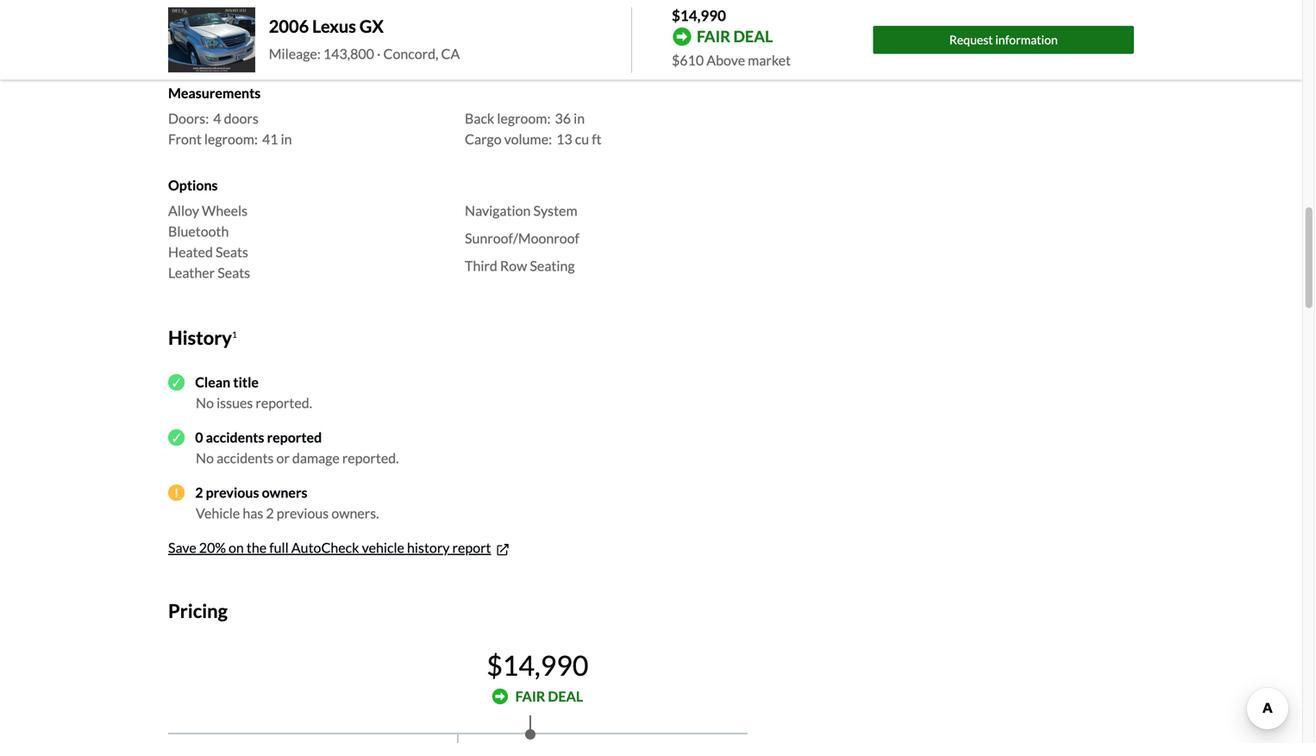Task type: locate. For each thing, give the bounding box(es) containing it.
$14,990
[[672, 6, 727, 24], [487, 649, 589, 682]]

in right 36
[[574, 110, 585, 127]]

deal
[[734, 27, 773, 46]]

back legroom: 36 in cargo volume: 13 cu ft
[[465, 110, 602, 148]]

backup camera curtain airbags
[[168, 18, 263, 55]]

alloy
[[168, 203, 199, 219]]

accidents down 'issues'
[[206, 429, 264, 446]]

the
[[247, 540, 267, 557]]

lexus
[[312, 16, 356, 37]]

back
[[465, 110, 495, 127]]

title
[[233, 374, 259, 391]]

reported. right damage
[[342, 450, 399, 467]]

wheels
[[202, 203, 248, 219]]

previous up 'vehicle'
[[206, 485, 259, 501]]

1 vertical spatial previous
[[277, 505, 329, 522]]

0 horizontal spatial reported.
[[256, 395, 312, 412]]

fair deal image
[[492, 689, 509, 705]]

report
[[453, 540, 491, 557]]

reported.
[[256, 395, 312, 412], [342, 450, 399, 467]]

4
[[213, 110, 221, 127]]

1 vertical spatial accidents
[[217, 450, 274, 467]]

2 right has
[[266, 505, 274, 522]]

legroom: down the doors
[[204, 131, 258, 148]]

accidents down '0 accidents reported'
[[217, 450, 274, 467]]

0 horizontal spatial in
[[281, 131, 292, 148]]

0 vertical spatial legroom:
[[497, 110, 551, 127]]

gx
[[360, 16, 384, 37]]

1 vertical spatial in
[[281, 131, 292, 148]]

seats down bluetooth
[[216, 244, 248, 261]]

options
[[168, 177, 218, 194]]

previous
[[206, 485, 259, 501], [277, 505, 329, 522]]

measurements
[[168, 84, 261, 101]]

0 vertical spatial in
[[574, 110, 585, 127]]

above
[[707, 52, 746, 69]]

request
[[950, 32, 994, 47]]

1 vertical spatial no
[[196, 450, 214, 467]]

1 horizontal spatial 2
[[266, 505, 274, 522]]

1 vertical spatial legroom:
[[204, 131, 258, 148]]

save 20% on the full autocheck vehicle history report
[[168, 540, 491, 557]]

or
[[277, 450, 290, 467]]

0 horizontal spatial $14,990
[[487, 649, 589, 682]]

0 horizontal spatial 2
[[195, 485, 203, 501]]

alloy wheels bluetooth heated seats leather seats
[[168, 203, 250, 281]]

in
[[574, 110, 585, 127], [281, 131, 292, 148]]

pricing
[[168, 600, 228, 623]]

row
[[500, 258, 528, 275]]

fair
[[697, 27, 731, 46]]

cu
[[575, 131, 590, 148]]

front
[[168, 131, 202, 148]]

in right "41"
[[281, 131, 292, 148]]

0 vertical spatial $14,990
[[672, 6, 727, 24]]

airbags
[[217, 38, 261, 55]]

$14,990 for fair deal
[[487, 649, 589, 682]]

1 vertical spatial reported.
[[342, 450, 399, 467]]

0 horizontal spatial legroom:
[[204, 131, 258, 148]]

1 vertical spatial 2
[[266, 505, 274, 522]]

0 vertical spatial previous
[[206, 485, 259, 501]]

2
[[195, 485, 203, 501], [266, 505, 274, 522]]

1 horizontal spatial in
[[574, 110, 585, 127]]

no down clean
[[196, 395, 214, 412]]

0 vertical spatial reported.
[[256, 395, 312, 412]]

accidents
[[206, 429, 264, 446], [217, 450, 274, 467]]

save 20% on the full autocheck vehicle history report link
[[168, 540, 511, 558]]

0 vertical spatial no
[[196, 395, 214, 412]]

1 horizontal spatial previous
[[277, 505, 329, 522]]

vehicle
[[362, 540, 405, 557]]

full
[[269, 540, 289, 557]]

1 horizontal spatial $14,990
[[672, 6, 727, 24]]

legroom: up volume:
[[497, 110, 551, 127]]

fair deal
[[516, 689, 583, 705]]

save 20% on the full autocheck vehicle history report image
[[495, 542, 511, 558]]

seats right leather
[[218, 265, 250, 281]]

doors: 4 doors front legroom: 41 in
[[168, 110, 292, 148]]

reported
[[267, 429, 322, 446]]

36
[[555, 110, 571, 127]]

damage
[[292, 450, 340, 467]]

navigation
[[465, 203, 531, 219]]

2 right vdpalert 'icon'
[[195, 485, 203, 501]]

$610 above market
[[672, 52, 791, 69]]

1 vertical spatial seats
[[218, 265, 250, 281]]

0 accidents reported
[[195, 429, 322, 446]]

previous down the owners at the bottom
[[277, 505, 329, 522]]

no down 0
[[196, 450, 214, 467]]

1 no from the top
[[196, 395, 214, 412]]

1 horizontal spatial legroom:
[[497, 110, 551, 127]]

1 horizontal spatial reported.
[[342, 450, 399, 467]]

legroom: inside back legroom: 36 in cargo volume: 13 cu ft
[[497, 110, 551, 127]]

in inside "doors: 4 doors front legroom: 41 in"
[[281, 131, 292, 148]]

1 vertical spatial $14,990
[[487, 649, 589, 682]]

deal
[[548, 689, 583, 705]]

no
[[196, 395, 214, 412], [196, 450, 214, 467]]

2006 lexus gx mileage: 143,800 · concord, ca
[[269, 16, 460, 62]]

reported. up reported
[[256, 395, 312, 412]]

bluetooth
[[168, 223, 229, 240]]

clean
[[195, 374, 231, 391]]

0 vertical spatial accidents
[[206, 429, 264, 446]]

2 no from the top
[[196, 450, 214, 467]]

20%
[[199, 540, 226, 557]]

legroom:
[[497, 110, 551, 127], [204, 131, 258, 148]]

has
[[243, 505, 263, 522]]

seats
[[216, 244, 248, 261], [218, 265, 250, 281]]

cargo
[[465, 131, 502, 148]]



Task type: describe. For each thing, give the bounding box(es) containing it.
vehicle
[[196, 505, 240, 522]]

request information button
[[874, 26, 1135, 54]]

doors:
[[168, 110, 209, 127]]

$610
[[672, 52, 704, 69]]

·
[[377, 45, 381, 62]]

vehicle has 2 previous owners.
[[196, 505, 379, 522]]

13
[[557, 131, 573, 148]]

third
[[465, 258, 498, 275]]

2 previous owners
[[195, 485, 308, 501]]

information
[[996, 32, 1059, 47]]

no accidents or damage reported.
[[196, 450, 399, 467]]

concord,
[[384, 45, 439, 62]]

in inside back legroom: 36 in cargo volume: 13 cu ft
[[574, 110, 585, 127]]

system
[[534, 203, 578, 219]]

ca
[[441, 45, 460, 62]]

autocheck
[[292, 540, 359, 557]]

doors
[[224, 110, 259, 127]]

2006
[[269, 16, 309, 37]]

fair deal
[[697, 27, 773, 46]]

on
[[229, 540, 244, 557]]

market
[[748, 52, 791, 69]]

navigation system
[[465, 203, 578, 219]]

2006 lexus gx image
[[168, 7, 255, 73]]

$14,990 for $610
[[672, 6, 727, 24]]

third row seating
[[465, 258, 575, 275]]

vdpcheck image
[[168, 430, 185, 446]]

sunroof/moonroof
[[465, 230, 580, 247]]

0 horizontal spatial previous
[[206, 485, 259, 501]]

0 vertical spatial seats
[[216, 244, 248, 261]]

backup
[[168, 18, 213, 34]]

request information
[[950, 32, 1059, 47]]

no for no issues reported.
[[196, 395, 214, 412]]

volume:
[[505, 131, 552, 148]]

leather
[[168, 265, 215, 281]]

vdpalert image
[[168, 485, 185, 501]]

0 vertical spatial 2
[[195, 485, 203, 501]]

owners.
[[332, 505, 379, 522]]

heated
[[168, 244, 213, 261]]

camera
[[216, 18, 263, 34]]

143,800
[[324, 45, 374, 62]]

no issues reported.
[[196, 395, 312, 412]]

vdpcheck image
[[168, 374, 185, 391]]

history
[[407, 540, 450, 557]]

ft
[[592, 131, 602, 148]]

41
[[262, 131, 278, 148]]

accidents for or
[[217, 450, 274, 467]]

clean title
[[195, 374, 259, 391]]

no for no accidents or damage reported.
[[196, 450, 214, 467]]

accidents for reported
[[206, 429, 264, 446]]

fair
[[516, 689, 546, 705]]

0
[[195, 429, 203, 446]]

issues
[[217, 395, 253, 412]]

mileage:
[[269, 45, 321, 62]]

seating
[[530, 258, 575, 275]]

curtain
[[168, 38, 214, 55]]

history 1
[[168, 327, 237, 349]]

history
[[168, 327, 232, 349]]

owners
[[262, 485, 308, 501]]

1
[[232, 330, 237, 340]]

legroom: inside "doors: 4 doors front legroom: 41 in"
[[204, 131, 258, 148]]

save
[[168, 540, 197, 557]]



Task type: vqa. For each thing, say whether or not it's contained in the screenshot.
Fleet (E.G. Rental Or Corporate)
no



